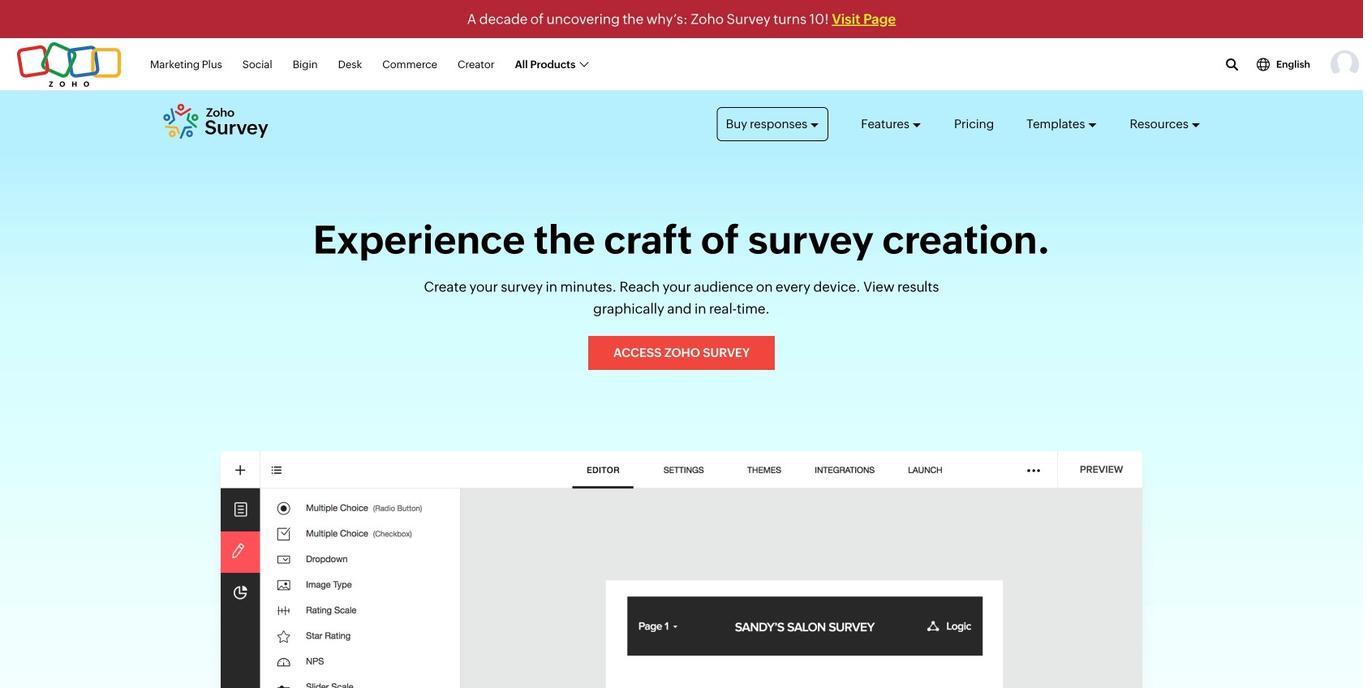 Task type: vqa. For each thing, say whether or not it's contained in the screenshot.
your
no



Task type: locate. For each thing, give the bounding box(es) containing it.
greg robinson image
[[1331, 50, 1359, 79]]

zoho survey logo image
[[162, 104, 269, 139]]

create online surveys with ease. image
[[207, 451, 1156, 688]]



